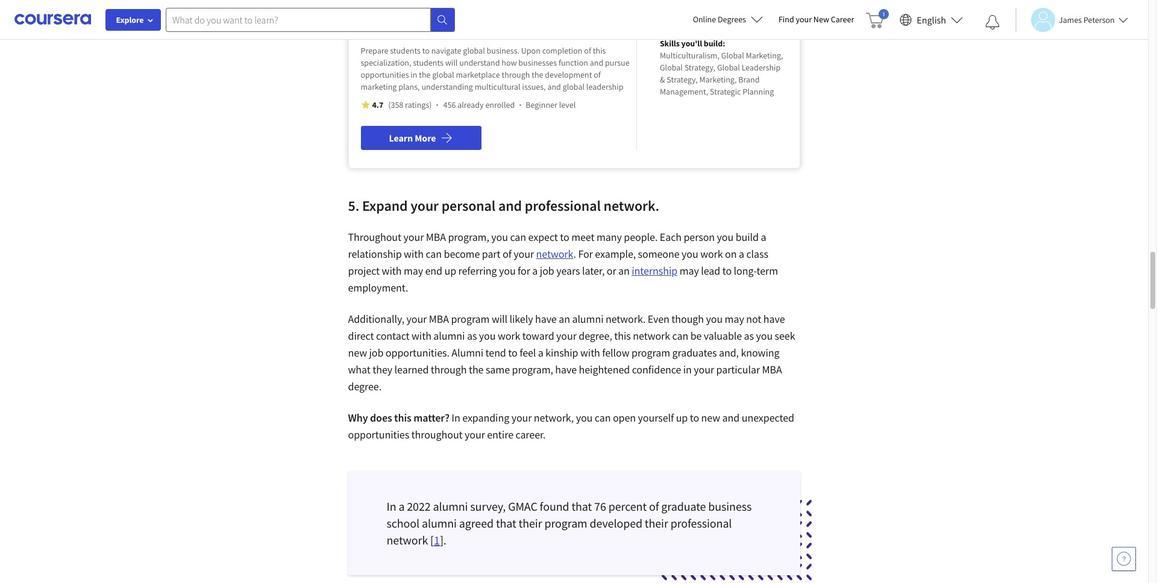Task type: vqa. For each thing, say whether or not it's contained in the screenshot.
MBA to the middle
yes



Task type: describe. For each thing, give the bounding box(es) containing it.
your up for
[[514, 247, 534, 261]]

part
[[482, 247, 501, 261]]

you up part on the top left of the page
[[492, 230, 508, 244]]

person
[[684, 230, 715, 244]]

you down person
[[682, 247, 699, 261]]

ratings)
[[405, 100, 432, 110]]

alumni up degree,
[[573, 312, 604, 326]]

in for expanding
[[452, 411, 461, 425]]

up inside . for example, someone you work on a class project with may end up referring you for a job years later, or an
[[445, 264, 457, 278]]

online degrees
[[693, 14, 747, 25]]

why does this matter?
[[348, 411, 450, 425]]

marketplace
[[456, 69, 500, 80]]

management,
[[660, 86, 709, 97]]

example,
[[595, 247, 636, 261]]

global up brand
[[718, 62, 740, 73]]

specialization
[[410, 3, 460, 14]]

found
[[540, 499, 570, 514]]

456 already enrolled
[[444, 100, 515, 110]]

learn for learn more
[[389, 132, 413, 144]]

each
[[660, 230, 682, 244]]

your up career.
[[512, 411, 532, 425]]

new inside in expanding your network, you can open yourself up to new and unexpected opportunities throughout your entire career.
[[702, 411, 721, 425]]

1 as from the left
[[467, 329, 477, 343]]

1 link
[[434, 533, 440, 548]]

4.7
[[372, 100, 384, 110]]

(358
[[388, 100, 404, 110]]

though
[[672, 312, 704, 326]]

alumni up 1 ].
[[422, 516, 457, 531]]

agreed
[[459, 516, 494, 531]]

business
[[517, 15, 562, 30]]

brand
[[739, 74, 760, 85]]

additionally, your mba program will likely have an alumni network. even though you may not have direct contact with alumni as you work toward your degree, this network can be valuable as you seek new job opportunities. alumni tend to feel a kinship with fellow program graduates and, knowing what they learned through the same program, have heightened confidence in your particular mba degree.
[[348, 312, 796, 394]]

an inside . for example, someone you work on a class project with may end up referring you for a job years later, or an
[[619, 264, 630, 278]]

pace
[[725, 14, 742, 25]]

1 their from the left
[[519, 516, 542, 531]]

job inside additionally, your mba program will likely have an alumni network. even though you may not have direct contact with alumni as you work toward your degree, this network can be valuable as you seek new job opportunities. alumni tend to feel a kinship with fellow program graduates and, knowing what they learned through the same program, have heightened confidence in your particular mba degree.
[[369, 346, 384, 360]]

show notifications image
[[986, 15, 1000, 30]]

the inside additionally, your mba program will likely have an alumni network. even though you may not have direct contact with alumni as you work toward your degree, this network can be valuable as you seek new job opportunities. alumni tend to feel a kinship with fellow program graduates and, knowing what they learned through the same program, have heightened confidence in your particular mba degree.
[[469, 363, 484, 377]]

this inside additionally, your mba program will likely have an alumni network. even though you may not have direct contact with alumni as you work toward your degree, this network can be valuable as you seek new job opportunities. alumni tend to feel a kinship with fellow program graduates and, knowing what they learned through the same program, have heightened confidence in your particular mba degree.
[[615, 329, 631, 343]]

learn for learn at your own pace
[[660, 14, 680, 25]]

global up &
[[660, 62, 683, 73]]

mba for with
[[429, 312, 449, 326]]

developed
[[590, 516, 643, 531]]

0 horizontal spatial the
[[419, 69, 431, 80]]

james
[[1060, 14, 1083, 25]]

business
[[709, 499, 752, 514]]

on
[[725, 247, 737, 261]]

knowing
[[741, 346, 780, 360]]

have down 'kinship'
[[556, 363, 577, 377]]

to inside 'throughout your mba program, you can expect to meet many people. each person you build a relationship with can become part of your'
[[560, 230, 570, 244]]

percent
[[609, 499, 647, 514]]

have up seek
[[764, 312, 785, 326]]

kinship
[[546, 346, 579, 360]]

to inside prepare students to navigate global business. upon completion of this specialization, students will understand how businesses function and pursue opportunities in the global marketplace through the development of marketing plans, understanding multicultural issues, and global leadership
[[423, 45, 430, 56]]

may inside the may lead to long-term employment.
[[680, 264, 699, 278]]

alumni up agreed on the left bottom of page
[[433, 499, 468, 514]]

your up contact
[[407, 312, 427, 326]]

personal
[[442, 197, 496, 215]]

level
[[559, 100, 576, 110]]

alumni up 'alumni'
[[434, 329, 465, 343]]

0 horizontal spatial professional
[[525, 197, 601, 215]]

you up knowing
[[757, 329, 773, 343]]

1
[[434, 533, 440, 548]]

an inside additionally, your mba program will likely have an alumni network. even though you may not have direct contact with alumni as you work toward your degree, this network can be valuable as you seek new job opportunities. alumni tend to feel a kinship with fellow program graduates and, knowing what they learned through the same program, have heightened confidence in your particular mba degree.
[[559, 312, 570, 326]]

specialization,
[[361, 57, 412, 68]]

opportunities inside prepare students to navigate global business. upon completion of this specialization, students will understand how businesses function and pursue opportunities in the global marketplace through the development of marketing plans, understanding multicultural issues, and global leadership
[[361, 69, 409, 80]]

0 vertical spatial that
[[572, 499, 592, 514]]

class
[[747, 247, 769, 261]]

you left for
[[499, 264, 516, 278]]

4.7 (358 ratings)
[[372, 100, 432, 110]]

opportunities.
[[386, 346, 450, 360]]

alumni
[[452, 346, 484, 360]]

your right expand
[[411, 197, 439, 215]]

be
[[691, 329, 702, 343]]

issues,
[[523, 81, 546, 92]]

degree,
[[579, 329, 613, 343]]

become
[[444, 247, 480, 261]]

university of illinois at urbana-champaign image
[[365, 0, 401, 35]]

can inside additionally, your mba program will likely have an alumni network. even though you may not have direct contact with alumni as you work toward your degree, this network can be valuable as you seek new job opportunities. alumni tend to feel a kinship with fellow program graduates and, knowing what they learned through the same program, have heightened confidence in your particular mba degree.
[[673, 329, 689, 343]]

network link
[[536, 247, 574, 261]]

referring
[[459, 264, 497, 278]]

even
[[648, 312, 670, 326]]

multiculturalism,
[[660, 50, 720, 61]]

term
[[757, 264, 779, 278]]

james peterson button
[[1016, 8, 1129, 32]]

with down degree,
[[581, 346, 601, 360]]

you inside in expanding your network, you can open yourself up to new and unexpected opportunities throughout your entire career.
[[576, 411, 593, 425]]

456
[[444, 100, 456, 110]]

of inside in a 2022 alumni survey, gmac found that 76 percent of graduate business school alumni agreed that their program developed their professional network [
[[649, 499, 659, 514]]

expanding
[[463, 411, 510, 425]]

2 as from the left
[[745, 329, 754, 343]]

find your new career
[[779, 14, 855, 25]]

build:
[[704, 38, 726, 49]]

of up function
[[585, 45, 592, 56]]

valuable
[[704, 329, 742, 343]]

beginner level
[[526, 100, 576, 110]]

years
[[557, 264, 580, 278]]

and,
[[719, 346, 739, 360]]

0 vertical spatial global
[[463, 45, 485, 56]]

global inside specialization global challenges in business
[[410, 15, 444, 30]]

job inside . for example, someone you work on a class project with may end up referring you for a job years later, or an
[[540, 264, 555, 278]]

1 vertical spatial marketing,
[[700, 74, 737, 85]]

expect
[[529, 230, 558, 244]]

upon
[[522, 45, 541, 56]]

understand
[[460, 57, 500, 68]]

seek
[[775, 329, 796, 343]]

learn more
[[389, 132, 436, 144]]

your right find
[[796, 14, 812, 25]]

What do you want to learn? text field
[[166, 8, 431, 32]]

skills
[[660, 38, 680, 49]]

james peterson
[[1060, 14, 1116, 25]]

internship link
[[632, 264, 678, 278]]

how
[[502, 57, 517, 68]]

strategic
[[710, 86, 741, 97]]

for
[[579, 247, 593, 261]]

end
[[425, 264, 443, 278]]

to inside additionally, your mba program will likely have an alumni network. even though you may not have direct contact with alumni as you work toward your degree, this network can be valuable as you seek new job opportunities. alumni tend to feel a kinship with fellow program graduates and, knowing what they learned through the same program, have heightened confidence in your particular mba degree.
[[509, 346, 518, 360]]

you up valuable
[[706, 312, 723, 326]]

2 vertical spatial mba
[[763, 363, 783, 377]]

online degrees button
[[684, 6, 773, 33]]

a right 'on'
[[739, 247, 745, 261]]

project
[[348, 264, 380, 278]]

find your new career link
[[773, 12, 861, 27]]

in a 2022 alumni survey, gmac found that 76 percent of graduate business school alumni agreed that their program developed their professional network [
[[387, 499, 752, 548]]

you up 'on'
[[717, 230, 734, 244]]

beginner
[[526, 100, 558, 110]]

].
[[440, 533, 447, 548]]

shopping cart: 1 item image
[[867, 9, 890, 28]]

global down build:
[[722, 50, 745, 61]]

have up the toward
[[535, 312, 557, 326]]

career.
[[516, 428, 546, 442]]

and left pursue
[[590, 57, 604, 68]]

of inside 'throughout your mba program, you can expect to meet many people. each person you build a relationship with can become part of your'
[[503, 247, 512, 261]]

business.
[[487, 45, 520, 56]]

you up tend
[[479, 329, 496, 343]]

in inside additionally, your mba program will likely have an alumni network. even though you may not have direct contact with alumni as you work toward your degree, this network can be valuable as you seek new job opportunities. alumni tend to feel a kinship with fellow program graduates and, knowing what they learned through the same program, have heightened confidence in your particular mba degree.
[[684, 363, 692, 377]]

to inside the may lead to long-term employment.
[[723, 264, 732, 278]]

with inside . for example, someone you work on a class project with may end up referring you for a job years later, or an
[[382, 264, 402, 278]]

may inside . for example, someone you work on a class project with may end up referring you for a job years later, or an
[[404, 264, 423, 278]]

may inside additionally, your mba program will likely have an alumni network. even though you may not have direct contact with alumni as you work toward your degree, this network can be valuable as you seek new job opportunities. alumni tend to feel a kinship with fellow program graduates and, knowing what they learned through the same program, have heightened confidence in your particular mba degree.
[[725, 312, 745, 326]]

5. expand your personal and professional network.
[[348, 197, 660, 215]]



Task type: locate. For each thing, give the bounding box(es) containing it.
1 horizontal spatial this
[[593, 45, 606, 56]]

marketing
[[361, 81, 397, 92]]

1 horizontal spatial job
[[540, 264, 555, 278]]

through down the how
[[502, 69, 530, 80]]

0 vertical spatial mba
[[426, 230, 446, 244]]

0 horizontal spatial in
[[387, 499, 397, 514]]

will down navigate
[[445, 57, 458, 68]]

does
[[370, 411, 392, 425]]

1 horizontal spatial program
[[545, 516, 588, 531]]

in inside prepare students to navigate global business. upon completion of this specialization, students will understand how businesses function and pursue opportunities in the global marketplace through the development of marketing plans, understanding multicultural issues, and global leadership
[[411, 69, 418, 80]]

0 vertical spatial this
[[593, 45, 606, 56]]

in expanding your network, you can open yourself up to new and unexpected opportunities throughout your entire career.
[[348, 411, 795, 442]]

1 ].
[[434, 533, 447, 548]]

1 vertical spatial up
[[676, 411, 688, 425]]

1 horizontal spatial an
[[619, 264, 630, 278]]

in inside in expanding your network, you can open yourself up to new and unexpected opportunities throughout your entire career.
[[452, 411, 461, 425]]

1 vertical spatial that
[[496, 516, 517, 531]]

and right personal
[[499, 197, 522, 215]]

in inside in a 2022 alumni survey, gmac found that 76 percent of graduate business school alumni agreed that their program developed their professional network [
[[387, 499, 397, 514]]

0 horizontal spatial network
[[387, 533, 428, 548]]

a right build
[[761, 230, 767, 244]]

[
[[431, 533, 434, 548]]

0 horizontal spatial their
[[519, 516, 542, 531]]

explore button
[[106, 9, 161, 31]]

1 vertical spatial in
[[411, 69, 418, 80]]

and left unexpected
[[723, 411, 740, 425]]

0 horizontal spatial work
[[498, 329, 521, 343]]

your up 'kinship'
[[557, 329, 577, 343]]

opportunities down specialization,
[[361, 69, 409, 80]]

program, up become
[[448, 230, 490, 244]]

&
[[660, 74, 665, 85]]

1 vertical spatial strategy,
[[667, 74, 698, 85]]

program,
[[448, 230, 490, 244], [512, 363, 554, 377]]

english
[[917, 14, 947, 26]]

1 vertical spatial new
[[702, 411, 721, 425]]

this right "does"
[[394, 411, 412, 425]]

in for a
[[387, 499, 397, 514]]

marketing, up 'leadership'
[[746, 50, 784, 61]]

network. up people.
[[604, 197, 660, 215]]

in right matter?
[[452, 411, 461, 425]]

2 vertical spatial this
[[394, 411, 412, 425]]

learn at your own pace
[[660, 14, 742, 25]]

program, inside 'throughout your mba program, you can expect to meet many people. each person you build a relationship with can become part of your'
[[448, 230, 490, 244]]

mba up become
[[426, 230, 446, 244]]

job up they
[[369, 346, 384, 360]]

strategy, down multiculturalism,
[[685, 62, 716, 73]]

0 vertical spatial professional
[[525, 197, 601, 215]]

survey,
[[471, 499, 506, 514]]

a right feel
[[538, 346, 544, 360]]

mba up opportunities.
[[429, 312, 449, 326]]

1 horizontal spatial as
[[745, 329, 754, 343]]

a right for
[[533, 264, 538, 278]]

skills you'll build: multiculturalism, global marketing, global strategy, global leadership & strategy, marketing, brand management, strategic planning
[[660, 38, 784, 97]]

global up understand
[[463, 45, 485, 56]]

1 horizontal spatial network
[[536, 247, 574, 261]]

1 horizontal spatial may
[[680, 264, 699, 278]]

2 vertical spatial program
[[545, 516, 588, 531]]

1 vertical spatial professional
[[671, 516, 732, 531]]

will inside additionally, your mba program will likely have an alumni network. even though you may not have direct contact with alumni as you work toward your degree, this network can be valuable as you seek new job opportunities. alumni tend to feel a kinship with fellow program graduates and, knowing what they learned through the same program, have heightened confidence in your particular mba degree.
[[492, 312, 508, 326]]

their down the graduate
[[645, 516, 669, 531]]

specialization global challenges in business
[[410, 3, 562, 30]]

a inside in a 2022 alumni survey, gmac found that 76 percent of graduate business school alumni agreed that their program developed their professional network [
[[399, 499, 405, 514]]

new
[[348, 346, 367, 360], [702, 411, 721, 425]]

1 horizontal spatial will
[[492, 312, 508, 326]]

0 horizontal spatial will
[[445, 57, 458, 68]]

to right yourself
[[690, 411, 700, 425]]

0 vertical spatial marketing,
[[746, 50, 784, 61]]

throughout your mba program, you can expect to meet many people. each person you build a relationship with can become part of your
[[348, 230, 767, 261]]

1 vertical spatial will
[[492, 312, 508, 326]]

tend
[[486, 346, 506, 360]]

learn left at
[[660, 14, 680, 25]]

opportunities inside in expanding your network, you can open yourself up to new and unexpected opportunities throughout your entire career.
[[348, 428, 410, 442]]

graduate
[[662, 499, 706, 514]]

1 vertical spatial this
[[615, 329, 631, 343]]

in
[[504, 15, 514, 30], [411, 69, 418, 80], [684, 363, 692, 377]]

this up fellow
[[615, 329, 631, 343]]

2 horizontal spatial the
[[532, 69, 544, 80]]

as down not
[[745, 329, 754, 343]]

your
[[691, 14, 707, 25], [796, 14, 812, 25], [411, 197, 439, 215], [404, 230, 424, 244], [514, 247, 534, 261], [407, 312, 427, 326], [557, 329, 577, 343], [694, 363, 715, 377], [512, 411, 532, 425], [465, 428, 485, 442]]

learn inside button
[[389, 132, 413, 144]]

with right relationship on the left top of the page
[[404, 247, 424, 261]]

lead
[[702, 264, 721, 278]]

already
[[458, 100, 484, 110]]

0 horizontal spatial new
[[348, 346, 367, 360]]

1 vertical spatial program
[[632, 346, 671, 360]]

1 horizontal spatial up
[[676, 411, 688, 425]]

will left likely
[[492, 312, 508, 326]]

1 horizontal spatial global
[[463, 45, 485, 56]]

your down graduates at the right bottom of the page
[[694, 363, 715, 377]]

new
[[814, 14, 830, 25]]

more
[[415, 132, 436, 144]]

in up school
[[387, 499, 397, 514]]

0 vertical spatial learn
[[660, 14, 680, 25]]

0 vertical spatial opportunities
[[361, 69, 409, 80]]

throughout
[[412, 428, 463, 442]]

work up the lead
[[701, 247, 723, 261]]

0 horizontal spatial may
[[404, 264, 423, 278]]

0 vertical spatial will
[[445, 57, 458, 68]]

0 horizontal spatial through
[[431, 363, 467, 377]]

enrolled
[[486, 100, 515, 110]]

through inside additionally, your mba program will likely have an alumni network. even though you may not have direct contact with alumni as you work toward your degree, this network can be valuable as you seek new job opportunities. alumni tend to feel a kinship with fellow program graduates and, knowing what they learned through the same program, have heightened confidence in your particular mba degree.
[[431, 363, 467, 377]]

1 horizontal spatial through
[[502, 69, 530, 80]]

5.
[[348, 197, 360, 215]]

0 vertical spatial work
[[701, 247, 723, 261]]

1 vertical spatial an
[[559, 312, 570, 326]]

with up opportunities.
[[412, 329, 432, 343]]

through down 'alumni'
[[431, 363, 467, 377]]

1 horizontal spatial that
[[572, 499, 592, 514]]

0 horizontal spatial program
[[451, 312, 490, 326]]

0 vertical spatial in
[[452, 411, 461, 425]]

1 vertical spatial students
[[413, 57, 444, 68]]

1 horizontal spatial the
[[469, 363, 484, 377]]

can left expect
[[510, 230, 526, 244]]

1 vertical spatial work
[[498, 329, 521, 343]]

2 horizontal spatial may
[[725, 312, 745, 326]]

program down found
[[545, 516, 588, 531]]

. for example, someone you work on a class project with may end up referring you for a job years later, or an
[[348, 247, 769, 278]]

your down expanding
[[465, 428, 485, 442]]

degree.
[[348, 380, 382, 394]]

2 their from the left
[[645, 516, 669, 531]]

network. inside additionally, your mba program will likely have an alumni network. even though you may not have direct contact with alumni as you work toward your degree, this network can be valuable as you seek new job opportunities. alumni tend to feel a kinship with fellow program graduates and, knowing what they learned through the same program, have heightened confidence in your particular mba degree.
[[606, 312, 646, 326]]

0 horizontal spatial this
[[394, 411, 412, 425]]

mba inside 'throughout your mba program, you can expect to meet many people. each person you build a relationship with can become part of your'
[[426, 230, 446, 244]]

1 vertical spatial network
[[633, 329, 671, 343]]

2 vertical spatial in
[[684, 363, 692, 377]]

can left be
[[673, 329, 689, 343]]

your right at
[[691, 14, 707, 25]]

professional inside in a 2022 alumni survey, gmac found that 76 percent of graduate business school alumni agreed that their program developed their professional network [
[[671, 516, 732, 531]]

0 horizontal spatial in
[[411, 69, 418, 80]]

work
[[701, 247, 723, 261], [498, 329, 521, 343]]

a inside additionally, your mba program will likely have an alumni network. even though you may not have direct contact with alumni as you work toward your degree, this network can be valuable as you seek new job opportunities. alumni tend to feel a kinship with fellow program graduates and, knowing what they learned through the same program, have heightened confidence in your particular mba degree.
[[538, 346, 544, 360]]

mba down knowing
[[763, 363, 783, 377]]

with inside 'throughout your mba program, you can expect to meet many people. each person you build a relationship with can become part of your'
[[404, 247, 424, 261]]

work inside . for example, someone you work on a class project with may end up referring you for a job years later, or an
[[701, 247, 723, 261]]

network down expect
[[536, 247, 574, 261]]

as
[[467, 329, 477, 343], [745, 329, 754, 343]]

0 vertical spatial job
[[540, 264, 555, 278]]

likely
[[510, 312, 533, 326]]

what
[[348, 363, 371, 377]]

the up plans,
[[419, 69, 431, 80]]

that down gmac
[[496, 516, 517, 531]]

program inside in a 2022 alumni survey, gmac found that 76 percent of graduate business school alumni agreed that their program developed their professional network [
[[545, 516, 588, 531]]

later,
[[583, 264, 605, 278]]

learn left more
[[389, 132, 413, 144]]

1 vertical spatial network.
[[606, 312, 646, 326]]

0 vertical spatial strategy,
[[685, 62, 716, 73]]

to left navigate
[[423, 45, 430, 56]]

76
[[595, 499, 607, 514]]

and inside in expanding your network, you can open yourself up to new and unexpected opportunities throughout your entire career.
[[723, 411, 740, 425]]

up inside in expanding your network, you can open yourself up to new and unexpected opportunities throughout your entire career.
[[676, 411, 688, 425]]

0 horizontal spatial global
[[433, 69, 455, 80]]

0 horizontal spatial that
[[496, 516, 517, 531]]

1 vertical spatial mba
[[429, 312, 449, 326]]

or
[[607, 264, 617, 278]]

2 horizontal spatial program
[[632, 346, 671, 360]]

None search field
[[166, 8, 455, 32]]

can inside in expanding your network, you can open yourself up to new and unexpected opportunities throughout your entire career.
[[595, 411, 611, 425]]

global up understanding
[[433, 69, 455, 80]]

network down even
[[633, 329, 671, 343]]

global down specialization
[[410, 15, 444, 30]]

1 vertical spatial through
[[431, 363, 467, 377]]

1 vertical spatial opportunities
[[348, 428, 410, 442]]

0 vertical spatial network.
[[604, 197, 660, 215]]

long-
[[734, 264, 757, 278]]

prepare students to navigate global business. upon completion of this specialization, students will understand how businesses function and pursue opportunities in the global marketplace through the development of marketing plans, understanding multicultural issues, and global leadership
[[361, 45, 630, 92]]

your right throughout
[[404, 230, 424, 244]]

a
[[761, 230, 767, 244], [739, 247, 745, 261], [533, 264, 538, 278], [538, 346, 544, 360], [399, 499, 405, 514]]

new right yourself
[[702, 411, 721, 425]]

2 horizontal spatial network
[[633, 329, 671, 343]]

someone
[[638, 247, 680, 261]]

in down graduates at the right bottom of the page
[[684, 363, 692, 377]]

1 vertical spatial in
[[387, 499, 397, 514]]

1 vertical spatial global
[[433, 69, 455, 80]]

may lead to long-term employment.
[[348, 264, 779, 295]]

to left "meet"
[[560, 230, 570, 244]]

build
[[736, 230, 759, 244]]

1 horizontal spatial in
[[504, 15, 514, 30]]

meet
[[572, 230, 595, 244]]

the
[[419, 69, 431, 80], [532, 69, 544, 80], [469, 363, 484, 377]]

this
[[593, 45, 606, 56], [615, 329, 631, 343], [394, 411, 412, 425]]

professional down the graduate
[[671, 516, 732, 531]]

planning
[[743, 86, 775, 97]]

up right end
[[445, 264, 457, 278]]

1 horizontal spatial learn
[[660, 14, 680, 25]]

2022
[[407, 499, 431, 514]]

0 vertical spatial up
[[445, 264, 457, 278]]

a up school
[[399, 499, 405, 514]]

students down navigate
[[413, 57, 444, 68]]

to
[[423, 45, 430, 56], [560, 230, 570, 244], [723, 264, 732, 278], [509, 346, 518, 360], [690, 411, 700, 425]]

0 vertical spatial program
[[451, 312, 490, 326]]

same
[[486, 363, 510, 377]]

network,
[[534, 411, 574, 425]]

plans,
[[399, 81, 420, 92]]

help center image
[[1117, 552, 1132, 567]]

for
[[518, 264, 531, 278]]

learned
[[395, 363, 429, 377]]

school
[[387, 516, 420, 531]]

prepare
[[361, 45, 389, 56]]

global down development
[[563, 81, 585, 92]]

work inside additionally, your mba program will likely have an alumni network. even though you may not have direct contact with alumni as you work toward your degree, this network can be valuable as you seek new job opportunities. alumni tend to feel a kinship with fellow program graduates and, knowing what they learned through the same program, have heightened confidence in your particular mba degree.
[[498, 329, 521, 343]]

2 horizontal spatial in
[[684, 363, 692, 377]]

1 horizontal spatial in
[[452, 411, 461, 425]]

1 horizontal spatial work
[[701, 247, 723, 261]]

opportunities
[[361, 69, 409, 80], [348, 428, 410, 442]]

.
[[574, 247, 576, 261]]

own
[[708, 14, 723, 25]]

0 vertical spatial students
[[390, 45, 421, 56]]

0 vertical spatial an
[[619, 264, 630, 278]]

0 vertical spatial in
[[504, 15, 514, 30]]

0 horizontal spatial up
[[445, 264, 457, 278]]

0 horizontal spatial an
[[559, 312, 570, 326]]

strategy, up management,
[[667, 74, 698, 85]]

up
[[445, 264, 457, 278], [676, 411, 688, 425]]

2 horizontal spatial global
[[563, 81, 585, 92]]

coursera image
[[14, 10, 91, 29]]

learn
[[660, 14, 680, 25], [389, 132, 413, 144]]

network inside in a 2022 alumni survey, gmac found that 76 percent of graduate business school alumni agreed that their program developed their professional network [
[[387, 533, 428, 548]]

professional up expect
[[525, 197, 601, 215]]

in inside specialization global challenges in business
[[504, 15, 514, 30]]

0 vertical spatial through
[[502, 69, 530, 80]]

the down the businesses
[[532, 69, 544, 80]]

1 horizontal spatial their
[[645, 516, 669, 531]]

to left feel
[[509, 346, 518, 360]]

of up leadership
[[594, 69, 601, 80]]

to inside in expanding your network, you can open yourself up to new and unexpected opportunities throughout your entire career.
[[690, 411, 700, 425]]

opportunities down "does"
[[348, 428, 410, 442]]

network down school
[[387, 533, 428, 548]]

of
[[585, 45, 592, 56], [594, 69, 601, 80], [503, 247, 512, 261], [649, 499, 659, 514]]

this inside prepare students to navigate global business. upon completion of this specialization, students will understand how businesses function and pursue opportunities in the global marketplace through the development of marketing plans, understanding multicultural issues, and global leadership
[[593, 45, 606, 56]]

0 horizontal spatial learn
[[389, 132, 413, 144]]

and up beginner level on the left of the page
[[548, 81, 561, 92]]

people.
[[624, 230, 658, 244]]

development
[[545, 69, 592, 80]]

1 vertical spatial program,
[[512, 363, 554, 377]]

1 horizontal spatial program,
[[512, 363, 554, 377]]

network. left even
[[606, 312, 646, 326]]

mba
[[426, 230, 446, 244], [429, 312, 449, 326], [763, 363, 783, 377]]

will inside prepare students to navigate global business. upon completion of this specialization, students will understand how businesses function and pursue opportunities in the global marketplace through the development of marketing plans, understanding multicultural issues, and global leadership
[[445, 57, 458, 68]]

you
[[492, 230, 508, 244], [717, 230, 734, 244], [682, 247, 699, 261], [499, 264, 516, 278], [706, 312, 723, 326], [479, 329, 496, 343], [757, 329, 773, 343], [576, 411, 593, 425]]

an right or
[[619, 264, 630, 278]]

0 horizontal spatial job
[[369, 346, 384, 360]]

0 vertical spatial network
[[536, 247, 574, 261]]

in up plans,
[[411, 69, 418, 80]]

2 vertical spatial network
[[387, 533, 428, 548]]

0 horizontal spatial as
[[467, 329, 477, 343]]

of right percent
[[649, 499, 659, 514]]

that left the 76
[[572, 499, 592, 514]]

network
[[536, 247, 574, 261], [633, 329, 671, 343], [387, 533, 428, 548]]

1 horizontal spatial professional
[[671, 516, 732, 531]]

program, inside additionally, your mba program will likely have an alumni network. even though you may not have direct contact with alumni as you work toward your degree, this network can be valuable as you seek new job opportunities. alumni tend to feel a kinship with fellow program graduates and, knowing what they learned through the same program, have heightened confidence in your particular mba degree.
[[512, 363, 554, 377]]

0 horizontal spatial marketing,
[[700, 74, 737, 85]]

businesses
[[519, 57, 557, 68]]

mba for can
[[426, 230, 446, 244]]

1 horizontal spatial new
[[702, 411, 721, 425]]

marketing, up strategic
[[700, 74, 737, 85]]

1 vertical spatial job
[[369, 346, 384, 360]]

english button
[[896, 0, 969, 39]]

0 horizontal spatial program,
[[448, 230, 490, 244]]

1 horizontal spatial marketing,
[[746, 50, 784, 61]]

can left "open" in the bottom right of the page
[[595, 411, 611, 425]]

particular
[[717, 363, 760, 377]]

internship
[[632, 264, 678, 278]]

have
[[535, 312, 557, 326], [764, 312, 785, 326], [556, 363, 577, 377]]

network inside additionally, your mba program will likely have an alumni network. even though you may not have direct contact with alumni as you work toward your degree, this network can be valuable as you seek new job opportunities. alumni tend to feel a kinship with fellow program graduates and, knowing what they learned through the same program, have heightened confidence in your particular mba degree.
[[633, 329, 671, 343]]

new inside additionally, your mba program will likely have an alumni network. even though you may not have direct contact with alumni as you work toward your degree, this network can be valuable as you seek new job opportunities. alumni tend to feel a kinship with fellow program graduates and, knowing what they learned through the same program, have heightened confidence in your particular mba degree.
[[348, 346, 367, 360]]

new up the what
[[348, 346, 367, 360]]

with
[[404, 247, 424, 261], [382, 264, 402, 278], [412, 329, 432, 343], [581, 346, 601, 360]]

2 vertical spatial global
[[563, 81, 585, 92]]

in up business.
[[504, 15, 514, 30]]

1 vertical spatial learn
[[389, 132, 413, 144]]

yourself
[[638, 411, 674, 425]]

the down 'alumni'
[[469, 363, 484, 377]]

network.
[[604, 197, 660, 215], [606, 312, 646, 326]]

you right network,
[[576, 411, 593, 425]]

work down likely
[[498, 329, 521, 343]]

with up employment.
[[382, 264, 402, 278]]

can up end
[[426, 247, 442, 261]]

through inside prepare students to navigate global business. upon completion of this specialization, students will understand how businesses function and pursue opportunities in the global marketplace through the development of marketing plans, understanding multicultural issues, and global leadership
[[502, 69, 530, 80]]

global
[[410, 15, 444, 30], [722, 50, 745, 61], [660, 62, 683, 73], [718, 62, 740, 73]]

a inside 'throughout your mba program, you can expect to meet many people. each person you build a relationship with can become part of your'
[[761, 230, 767, 244]]

students up specialization,
[[390, 45, 421, 56]]



